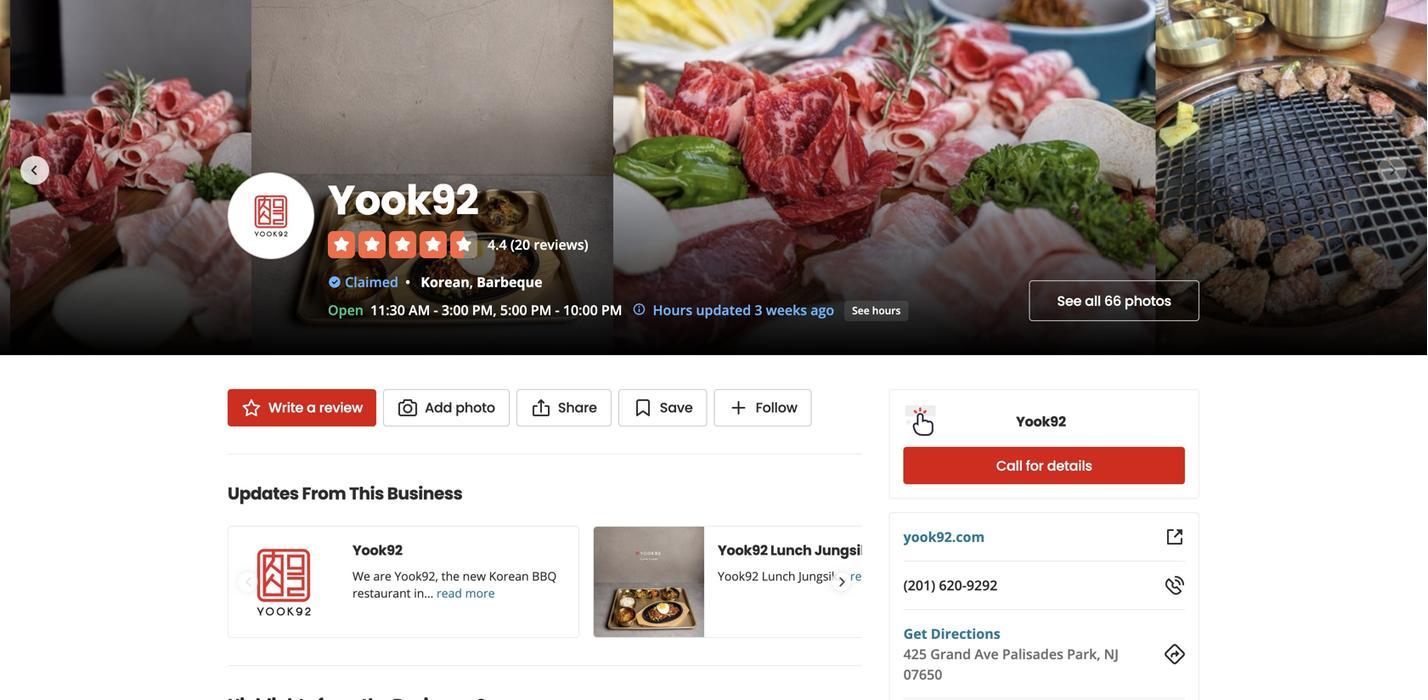 Task type: vqa. For each thing, say whether or not it's contained in the screenshot.
more in the the Yook92 Lunch Jungsik Yook92 Lunch Jungsik… read more
yes



Task type: locate. For each thing, give the bounding box(es) containing it.
next image
[[1383, 160, 1404, 181]]

photo of yook92 - palisades park, nj, us. image
[[0, 0, 10, 355], [10, 0, 251, 355], [251, 0, 613, 355], [613, 0, 1156, 355], [1156, 0, 1428, 355]]

(201) 620-9292
[[904, 576, 998, 594]]

4 photo of yook92 - palisades park, nj, us. image from the left
[[613, 0, 1156, 355]]

bbq
[[532, 568, 557, 584]]

updates from this business element
[[201, 454, 945, 638]]

4.4 star rating image
[[328, 231, 478, 258]]

read
[[850, 568, 876, 584], [437, 585, 462, 601]]

1 pm from the left
[[531, 301, 552, 319]]

0 horizontal spatial more
[[465, 585, 495, 601]]

pm
[[531, 301, 552, 319], [602, 301, 622, 319]]

1 horizontal spatial pm
[[602, 301, 622, 319]]

photo
[[456, 398, 495, 417]]

1 horizontal spatial more
[[879, 568, 909, 584]]

1 horizontal spatial korean
[[489, 568, 529, 584]]

this
[[349, 482, 384, 506]]

lunch left jungsik…
[[762, 568, 796, 584]]

1 - from the left
[[434, 301, 438, 319]]

yook92
[[328, 172, 479, 229], [1016, 412, 1066, 431], [353, 541, 403, 560], [718, 541, 768, 560], [718, 568, 759, 584]]

more inside "yook92 lunch jungsik yook92 lunch jungsik… read more"
[[879, 568, 909, 584]]

photos
[[1125, 291, 1172, 311]]

see
[[1058, 291, 1082, 311], [852, 303, 870, 317]]

- left '10:00'
[[555, 301, 560, 319]]

lunch up jungsik…
[[771, 541, 812, 560]]

3:00
[[442, 301, 469, 319]]

call for details button
[[904, 447, 1185, 484]]

more right next image
[[879, 568, 909, 584]]

korean
[[421, 273, 470, 291], [489, 568, 529, 584]]

for
[[1026, 456, 1044, 475]]

- right the 'am'
[[434, 301, 438, 319]]

read more
[[437, 585, 495, 601]]

claimed
[[345, 273, 399, 291]]

previous image inside the updates from this business element
[[238, 572, 257, 592]]

2 - from the left
[[555, 301, 560, 319]]

hours updated 3 weeks ago
[[653, 301, 835, 319]]

more down new
[[465, 585, 495, 601]]

24 save outline v2 image
[[633, 398, 653, 418]]

lunch
[[771, 541, 812, 560], [762, 568, 796, 584]]

1 vertical spatial korean
[[489, 568, 529, 584]]

0 horizontal spatial previous image
[[24, 160, 44, 181]]

yook92.com
[[904, 528, 985, 546]]

2 photo of yook92 - palisades park, nj, us. image from the left
[[10, 0, 251, 355]]

in…
[[414, 585, 434, 601]]

0 vertical spatial read
[[850, 568, 876, 584]]

see inside 'link'
[[1058, 291, 1082, 311]]

0 horizontal spatial read
[[437, 585, 462, 601]]

details
[[1047, 456, 1093, 475]]

1 horizontal spatial previous image
[[238, 572, 257, 592]]

read down the
[[437, 585, 462, 601]]

korean right new
[[489, 568, 529, 584]]

16 info v2 image
[[633, 303, 646, 316]]

0 vertical spatial more
[[879, 568, 909, 584]]

3
[[755, 301, 763, 319]]

(20 reviews) link
[[511, 235, 589, 254]]

07650
[[904, 665, 943, 684]]

pm right 5:00
[[531, 301, 552, 319]]

korean up '3:00'
[[421, 273, 470, 291]]

follow
[[756, 398, 798, 417]]

korean , barbeque
[[421, 273, 543, 291]]

pm left 16 info v2 icon
[[602, 301, 622, 319]]

24 phone v2 image
[[1165, 575, 1185, 596]]

11:30
[[370, 301, 405, 319]]

we
[[353, 568, 370, 584]]

425
[[904, 645, 927, 663]]

24 external link v2 image
[[1165, 527, 1185, 547]]

1 horizontal spatial -
[[555, 301, 560, 319]]

info alert
[[633, 300, 835, 320]]

0 horizontal spatial korean
[[421, 273, 470, 291]]

1 horizontal spatial see
[[1058, 291, 1082, 311]]

see left all
[[1058, 291, 1082, 311]]

see for see all 66 photos
[[1058, 291, 1082, 311]]

open
[[328, 301, 364, 319]]

previous image
[[24, 160, 44, 181], [238, 572, 257, 592]]

see left 'hours'
[[852, 303, 870, 317]]

yook92 image
[[229, 527, 339, 637]]

-
[[434, 301, 438, 319], [555, 301, 560, 319]]

previous image for next icon on the right of the page
[[24, 160, 44, 181]]

restaurant
[[353, 585, 411, 601]]

new
[[463, 568, 486, 584]]

9292
[[967, 576, 998, 594]]

0 vertical spatial previous image
[[24, 160, 44, 181]]

0 horizontal spatial pm
[[531, 301, 552, 319]]

1 horizontal spatial read
[[850, 568, 876, 584]]

4.4 (20 reviews)
[[488, 235, 589, 254]]

updates
[[228, 482, 299, 506]]

,
[[470, 273, 473, 291]]

16 claim filled v2 image
[[328, 275, 342, 289]]

are
[[373, 568, 392, 584]]

5 photo of yook92 - palisades park, nj, us. image from the left
[[1156, 0, 1428, 355]]

24 add v2 image
[[729, 398, 749, 418]]

0 horizontal spatial see
[[852, 303, 870, 317]]

0 horizontal spatial -
[[434, 301, 438, 319]]

korean link
[[421, 273, 470, 291]]

review
[[319, 398, 363, 417]]

get directions link
[[904, 625, 1001, 643]]

follow button
[[714, 389, 812, 427]]

call for details
[[997, 456, 1093, 475]]

write
[[269, 398, 304, 417]]

more
[[879, 568, 909, 584], [465, 585, 495, 601]]

read down jungsik on the bottom of page
[[850, 568, 876, 584]]

info icon image
[[475, 698, 488, 700], [475, 698, 488, 700]]

1 vertical spatial previous image
[[238, 572, 257, 592]]



Task type: describe. For each thing, give the bounding box(es) containing it.
all
[[1085, 291, 1101, 311]]

barbeque link
[[477, 273, 543, 291]]

add photo link
[[383, 389, 510, 427]]

yook92.com link
[[904, 528, 985, 546]]

read inside "yook92 lunch jungsik yook92 lunch jungsik… read more"
[[850, 568, 876, 584]]

share button
[[517, 389, 612, 427]]

korean inside we are yook92, the new korean bbq restaurant in…
[[489, 568, 529, 584]]

2 pm from the left
[[602, 301, 622, 319]]

add photo
[[425, 398, 495, 417]]

park,
[[1067, 645, 1101, 663]]

yook92,
[[395, 568, 438, 584]]

see all 66 photos link
[[1029, 280, 1200, 321]]

1 vertical spatial more
[[465, 585, 495, 601]]

barbeque
[[477, 273, 543, 291]]

am
[[409, 301, 430, 319]]

see for see hours
[[852, 303, 870, 317]]

weeks
[[766, 301, 807, 319]]

66
[[1105, 291, 1122, 311]]

save
[[660, 398, 693, 417]]

see hours
[[852, 303, 901, 317]]

0 vertical spatial lunch
[[771, 541, 812, 560]]

1 vertical spatial lunch
[[762, 568, 796, 584]]

see all 66 photos
[[1058, 291, 1172, 311]]

1 vertical spatial read
[[437, 585, 462, 601]]

10:00
[[563, 301, 598, 319]]

hours
[[872, 303, 901, 317]]

5:00
[[500, 301, 527, 319]]

directions
[[931, 625, 1001, 643]]

nj
[[1104, 645, 1119, 663]]

yook92 lunch jungsik image
[[594, 527, 704, 637]]

hours
[[653, 301, 693, 319]]

next image
[[832, 572, 851, 592]]

yook92 lunch jungsik yook92 lunch jungsik… read more
[[718, 541, 909, 584]]

get directions 425 grand ave palisades park, nj 07650
[[904, 625, 1119, 684]]

24 share v2 image
[[531, 398, 551, 418]]

from
[[302, 482, 346, 506]]

grand
[[931, 645, 971, 663]]

1 photo of yook92 - palisades park, nj, us. image from the left
[[0, 0, 10, 355]]

(201)
[[904, 576, 936, 594]]

open 11:30 am - 3:00 pm, 5:00 pm - 10:00 pm
[[328, 301, 622, 319]]

a
[[307, 398, 316, 417]]

reviews)
[[534, 235, 589, 254]]

write a review
[[269, 398, 363, 417]]

add
[[425, 398, 452, 417]]

jungsik…
[[799, 568, 847, 584]]

the
[[442, 568, 460, 584]]

620-
[[939, 576, 967, 594]]

share
[[558, 398, 597, 417]]

pm,
[[472, 301, 497, 319]]

24 star v2 image
[[241, 398, 262, 418]]

3 photo of yook92 - palisades park, nj, us. image from the left
[[251, 0, 613, 355]]

business
[[387, 482, 463, 506]]

4.4
[[488, 235, 507, 254]]

write a review link
[[228, 389, 376, 427]]

get
[[904, 625, 928, 643]]

ave
[[975, 645, 999, 663]]

(20
[[511, 235, 530, 254]]

call
[[997, 456, 1023, 475]]

24 camera v2 image
[[398, 398, 418, 418]]

palisades
[[1003, 645, 1064, 663]]

updates from this business
[[228, 482, 463, 506]]

we are yook92, the new korean bbq restaurant in…
[[353, 568, 557, 601]]

previous image for next image
[[238, 572, 257, 592]]

save button
[[618, 389, 707, 427]]

updated
[[696, 301, 751, 319]]

ago
[[811, 301, 835, 319]]

0 vertical spatial korean
[[421, 273, 470, 291]]

24 directions v2 image
[[1165, 644, 1185, 664]]

see hours link
[[845, 301, 909, 321]]

jungsik
[[815, 541, 869, 560]]



